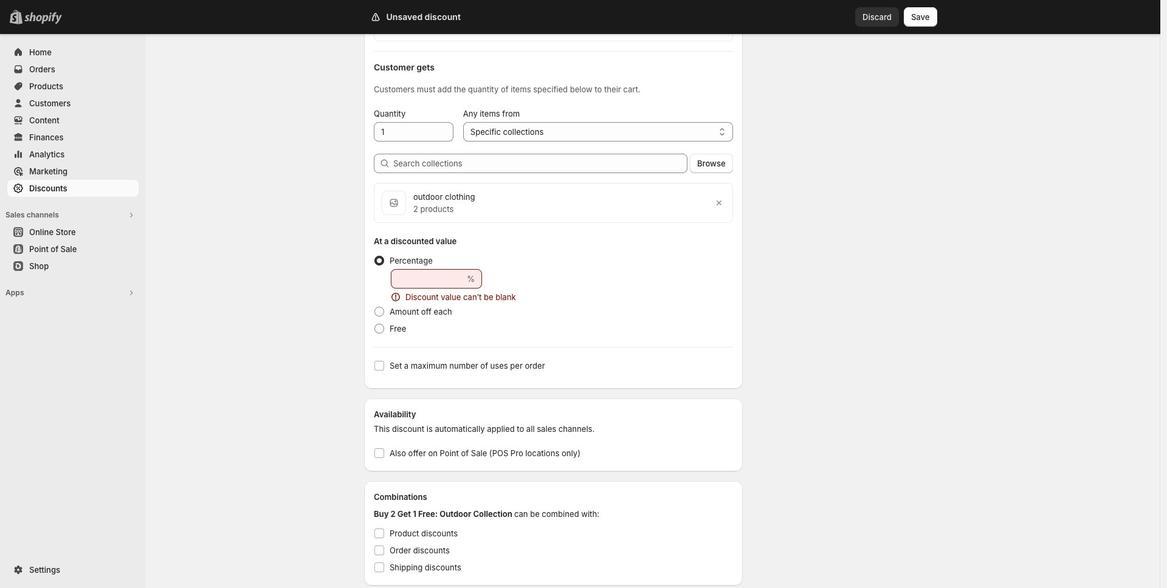 Task type: locate. For each thing, give the bounding box(es) containing it.
Search collections text field
[[394, 154, 688, 173]]

None text field
[[374, 122, 454, 142], [391, 269, 465, 289], [374, 122, 454, 142], [391, 269, 465, 289]]



Task type: vqa. For each thing, say whether or not it's contained in the screenshot.
text box
yes



Task type: describe. For each thing, give the bounding box(es) containing it.
shopify image
[[24, 12, 62, 24]]



